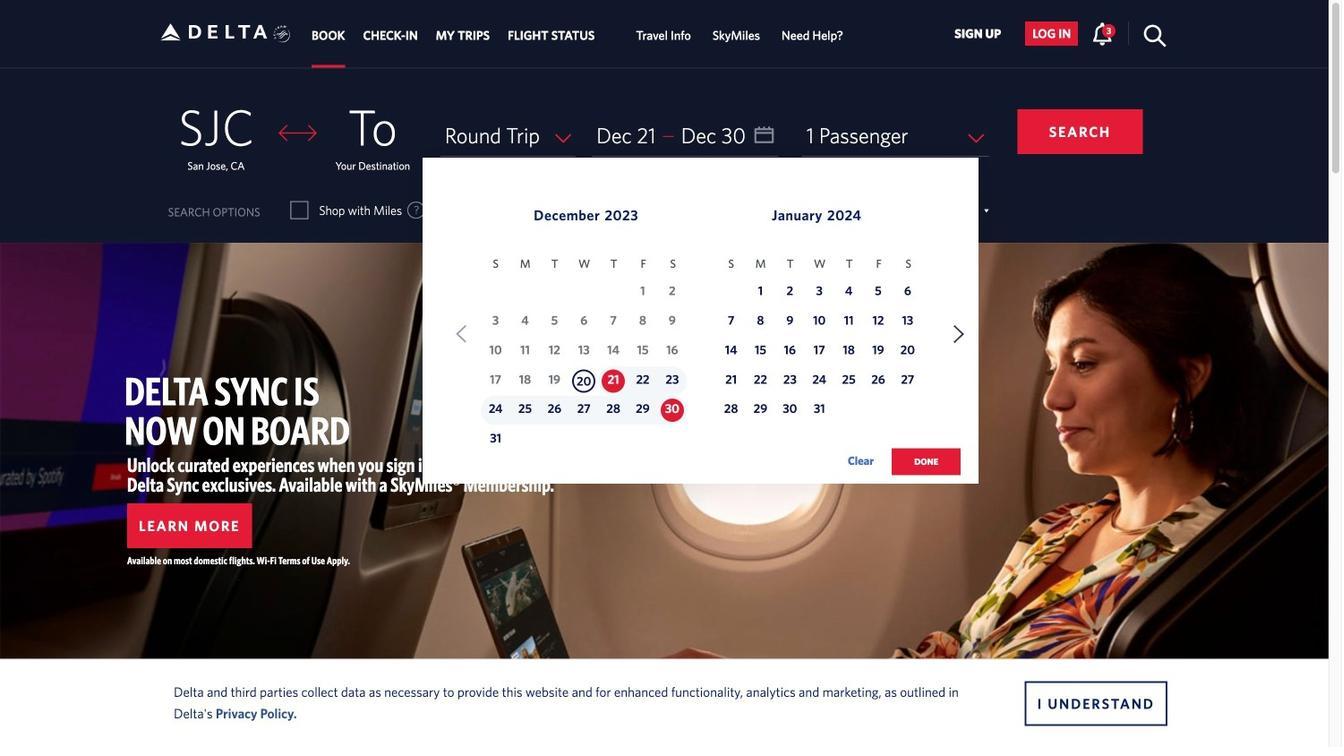 Task type: locate. For each thing, give the bounding box(es) containing it.
4 image
[[619, 743, 642, 747]]

None checkbox
[[291, 202, 308, 219]]

None checkbox
[[611, 202, 628, 219]]

delta air lines image
[[160, 4, 268, 60]]

tab list
[[303, 0, 854, 67]]

None text field
[[592, 115, 779, 156]]

None field
[[441, 115, 576, 156], [802, 115, 989, 156], [441, 115, 576, 156], [802, 115, 989, 156]]



Task type: vqa. For each thing, say whether or not it's contained in the screenshot.
29
no



Task type: describe. For each thing, give the bounding box(es) containing it.
skyteam image
[[274, 6, 291, 62]]

calendar expanded, use arrow keys to select date application
[[423, 158, 979, 494]]



